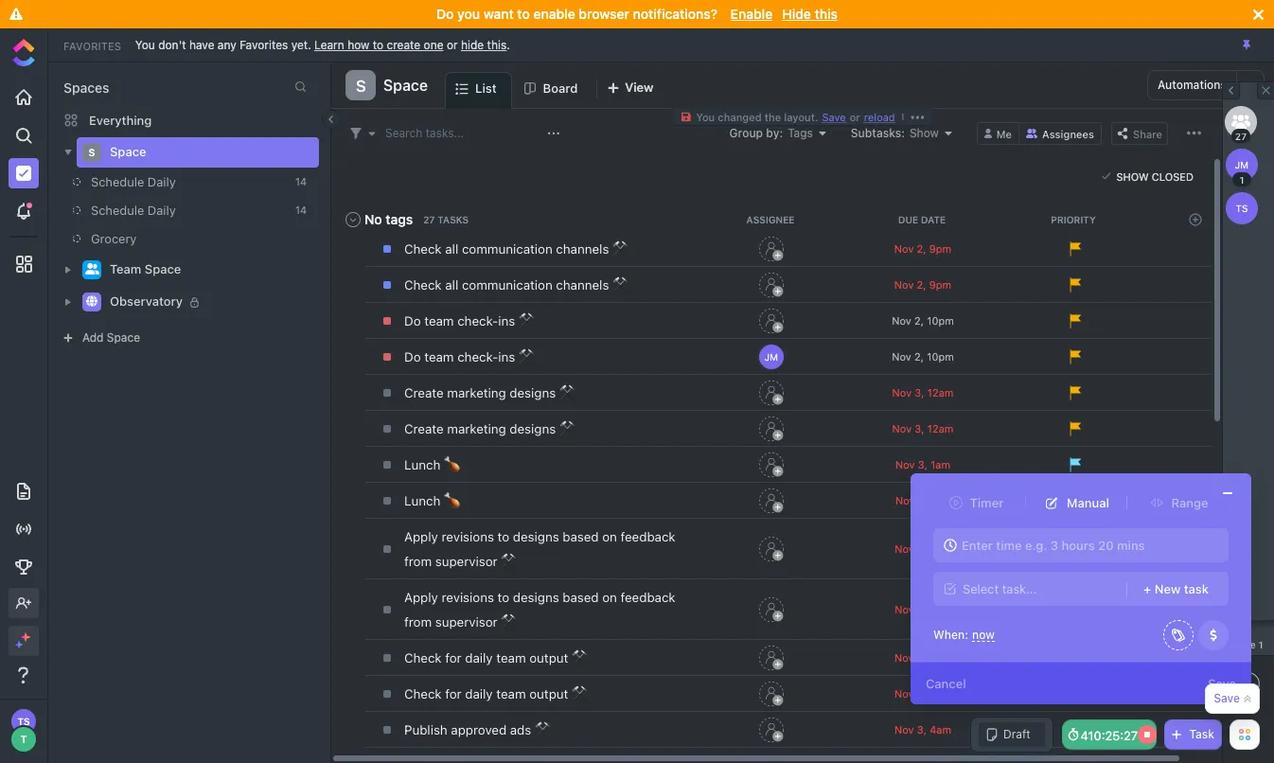 Task type: vqa. For each thing, say whether or not it's contained in the screenshot.
"Coursework" button
no



Task type: describe. For each thing, give the bounding box(es) containing it.
publish
[[404, 722, 448, 738]]

nov 3 , 1 am
[[896, 458, 951, 470]]

for for first check for daily team output ⚒️ link from the bottom
[[445, 686, 462, 702]]

all for first check all communication channels ⚒️ link from the bottom of the page
[[445, 277, 459, 293]]

5 nov 3 button from the top
[[847, 687, 999, 700]]

1 marketing from the top
[[447, 385, 506, 400]]

save button
[[819, 111, 850, 123]]

2 🍗 from the top
[[444, 493, 460, 508]]

spaces link
[[48, 80, 109, 96]]

ads
[[510, 722, 531, 738]]

group by: tags
[[730, 125, 813, 140]]

410:25:27
[[1081, 728, 1138, 743]]

0 horizontal spatial 1
[[931, 458, 936, 470]]

2 daily from the top
[[148, 203, 176, 218]]

yet.
[[291, 37, 311, 52]]

space link
[[110, 137, 307, 168]]

have
[[189, 37, 214, 52]]

2 nov 3 button from the top
[[847, 542, 999, 555]]

ins for 2nd do team check-ins ⚒️ link
[[498, 349, 515, 365]]

you don't have any favorites yet. learn how to create one or hide this .
[[135, 37, 510, 52]]

spaces
[[63, 80, 109, 96]]

4 nov 3 button from the top
[[847, 651, 999, 664]]

2 check- from the top
[[457, 349, 498, 365]]

for for first check for daily team output ⚒️ link from the top
[[445, 650, 462, 666]]

t
[[20, 733, 27, 745]]

2 10 from the top
[[927, 350, 939, 362]]

1 nov 2 , 9 pm from the top
[[895, 242, 952, 254]]

show closed button
[[1098, 167, 1199, 186]]

add
[[82, 330, 104, 345]]

view
[[625, 80, 654, 95]]

team
[[110, 262, 141, 277]]

create marketing designs ⚒️ for 2nd create marketing designs ⚒️ link from the bottom of the page
[[404, 385, 576, 400]]

hide
[[461, 37, 484, 52]]

2 12 from the top
[[928, 422, 939, 434]]

board link
[[543, 72, 585, 108]]

14 for 2nd schedule daily link from the bottom
[[295, 175, 307, 187]]

schedule for 2nd schedule daily link from the top
[[91, 203, 144, 218]]

select task...
[[963, 581, 1037, 596]]

1 for hide
[[1259, 639, 1264, 650]]

14 for 2nd schedule daily link from the top
[[295, 204, 307, 216]]

learn
[[314, 37, 344, 52]]

tasks
[[438, 214, 469, 225]]

show closed
[[1117, 170, 1194, 182]]

grocery
[[91, 231, 137, 246]]

assignee button
[[697, 214, 848, 225]]

space inside button
[[383, 77, 428, 94]]

reload
[[864, 111, 895, 123]]

on for 4th nov 3 dropdown button from the bottom
[[602, 529, 617, 544]]

view button
[[599, 72, 662, 109]]

observatory
[[110, 294, 183, 309]]

1 horizontal spatial this
[[815, 6, 838, 22]]

1 🍗 from the top
[[444, 457, 460, 472]]

automations
[[1158, 78, 1227, 92]]

2 revisions from the top
[[442, 590, 494, 605]]

globe image
[[86, 296, 98, 307]]

4
[[930, 723, 937, 735]]

2 check from the top
[[404, 277, 442, 293]]

all for first check all communication channels ⚒️ link from the top
[[445, 241, 459, 257]]

+
[[1144, 581, 1152, 596]]

ts t
[[17, 716, 30, 745]]

search
[[385, 125, 423, 140]]

observatory link
[[110, 287, 307, 317]]

from for the apply revisions to designs based on feedback from supervisor ⚒️ link related to 4th nov 3 dropdown button from the bottom
[[404, 554, 432, 569]]

1 vertical spatial ts
[[17, 716, 30, 727]]

2 vertical spatial do
[[404, 349, 421, 365]]

due date button
[[848, 214, 1000, 225]]

2 do team check-ins ⚒️ from the top
[[404, 349, 535, 365]]

1 vertical spatial save
[[1208, 676, 1237, 691]]

1 lunch 🍗 link from the top
[[400, 449, 691, 481]]

1 nov 3 from the top
[[896, 494, 925, 506]]

apply revisions to designs based on feedback from supervisor ⚒️ link for 4th nov 3 dropdown button from the bottom
[[400, 521, 691, 578]]

1 feedback from the top
[[621, 529, 676, 544]]

assignees
[[1042, 127, 1094, 140]]

when: now
[[934, 627, 995, 641]]

jm for jm
[[765, 351, 778, 363]]

communication for first check all communication channels ⚒️ link from the top
[[462, 241, 553, 257]]

0 vertical spatial show
[[910, 125, 939, 140]]

1 10 from the top
[[927, 314, 939, 326]]

select task... button
[[934, 572, 1125, 606]]

2 schedule daily from the top
[[91, 203, 176, 218]]

sparkle svg 1 image
[[21, 632, 30, 642]]

cancel
[[926, 676, 966, 691]]

3 nov 3 button from the top
[[847, 603, 999, 616]]

0 horizontal spatial or
[[447, 37, 458, 52]]

apply revisions to designs based on feedback from supervisor ⚒️ for the apply revisions to designs based on feedback from supervisor ⚒️ link related to 4th nov 3 dropdown button from the bottom
[[404, 529, 676, 569]]

1 schedule daily from the top
[[91, 174, 176, 189]]

supervisor for the apply revisions to designs based on feedback from supervisor ⚒️ link corresponding to third nov 3 dropdown button from the top
[[435, 614, 498, 630]]

grocery link
[[47, 224, 288, 253]]

2 based from the top
[[563, 590, 599, 605]]

1 vertical spatial or
[[850, 111, 860, 123]]

1 output from the top
[[530, 650, 568, 666]]

task
[[1184, 581, 1209, 596]]

1 vertical spatial do
[[404, 313, 421, 329]]

now
[[972, 627, 995, 641]]

2 nov 2 , 9 pm from the top
[[895, 278, 952, 290]]

group
[[730, 125, 763, 140]]

now button
[[969, 627, 995, 641]]

don't
[[158, 37, 186, 52]]

apply revisions to designs based on feedback from supervisor ⚒️ for the apply revisions to designs based on feedback from supervisor ⚒️ link corresponding to third nov 3 dropdown button from the top
[[404, 590, 676, 630]]

create
[[387, 37, 421, 52]]

how
[[348, 37, 370, 52]]

subtasks: show
[[851, 125, 939, 140]]

layout.
[[784, 111, 819, 123]]

priority
[[1051, 214, 1096, 225]]

2 lunch 🍗 link from the top
[[400, 485, 691, 517]]

add space
[[82, 330, 140, 345]]

enable
[[731, 6, 773, 22]]

assignee
[[747, 214, 795, 225]]

1 vertical spatial hide
[[1234, 639, 1256, 650]]

4 check from the top
[[404, 686, 442, 702]]

2 do team check-ins ⚒️ link from the top
[[400, 341, 691, 373]]

you changed the layout. save or reload
[[696, 111, 895, 123]]

learn how to create one link
[[314, 37, 444, 52]]

list link
[[475, 73, 504, 108]]

manual
[[1067, 495, 1110, 510]]

1 horizontal spatial favorites
[[240, 37, 288, 52]]

hide 1
[[1234, 639, 1264, 650]]

1 9 from the top
[[930, 242, 936, 254]]

27 tasks
[[423, 214, 469, 225]]

ts inside jm 1 ts
[[1236, 203, 1248, 214]]

2 marketing from the top
[[447, 421, 506, 436]]

2 check all communication channels ⚒️ link from the top
[[400, 269, 691, 301]]

2 output from the top
[[530, 686, 568, 702]]

1 schedule daily link from the top
[[47, 168, 288, 196]]

0 horizontal spatial this
[[487, 37, 507, 52]]

team space link
[[110, 255, 307, 285]]

create for 2nd create marketing designs ⚒️ link from the bottom of the page
[[404, 385, 444, 400]]

check all communication channels ⚒️ for first check all communication channels ⚒️ link from the bottom of the page
[[404, 277, 629, 293]]

task...
[[1002, 581, 1037, 596]]

apply for the apply revisions to designs based on feedback from supervisor ⚒️ link corresponding to third nov 3 dropdown button from the top
[[404, 590, 438, 605]]

1 check for daily team output ⚒️ link from the top
[[400, 642, 691, 674]]

no tags
[[365, 211, 413, 227]]

2 check for daily team output ⚒️ link from the top
[[400, 678, 691, 710]]

approved
[[451, 722, 507, 738]]

enable
[[533, 6, 575, 22]]

space button
[[376, 64, 428, 106]]

tasks...
[[426, 125, 464, 140]]

hide this link
[[461, 37, 507, 52]]

due date
[[898, 214, 946, 225]]

27 for 27
[[1235, 131, 1247, 142]]

do you want to enable browser notifications? enable hide this
[[436, 6, 838, 22]]

Search tasks... text field
[[385, 120, 543, 146]]

me
[[997, 127, 1012, 140]]

1 create marketing designs ⚒️ link from the top
[[400, 377, 691, 409]]

closed
[[1152, 170, 1194, 182]]

want
[[484, 6, 514, 22]]

share button
[[1112, 122, 1168, 144]]

everything
[[89, 112, 152, 127]]

2 schedule daily link from the top
[[47, 196, 288, 224]]

nov 3 , 4 am
[[895, 723, 952, 735]]

subtasks:
[[851, 125, 905, 140]]

the
[[765, 111, 781, 123]]

everything link
[[48, 105, 330, 135]]

4 nov 3 from the top
[[895, 651, 924, 663]]



Task type: locate. For each thing, give the bounding box(es) containing it.
tags
[[386, 211, 413, 227]]

2 create marketing designs ⚒️ link from the top
[[400, 413, 691, 445]]

1 vertical spatial all
[[445, 277, 459, 293]]

from for the apply revisions to designs based on feedback from supervisor ⚒️ link corresponding to third nov 3 dropdown button from the top
[[404, 614, 432, 630]]

nov 3 button down "nov 3 , 1 am"
[[847, 494, 999, 507]]

0 vertical spatial or
[[447, 37, 458, 52]]

1 vertical spatial 14
[[295, 204, 307, 216]]

3 nov 3 from the top
[[895, 603, 924, 615]]

1 vertical spatial channels
[[556, 277, 609, 293]]

2 lunch 🍗 from the top
[[404, 493, 460, 508]]

or
[[447, 37, 458, 52], [850, 111, 860, 123]]

you for you changed the layout. save or reload
[[696, 111, 715, 123]]

1 schedule from the top
[[91, 174, 144, 189]]

1 revisions from the top
[[442, 529, 494, 544]]

27 right view settings element
[[1235, 131, 1247, 142]]

automations button
[[1148, 71, 1237, 99]]

1 daily from the top
[[148, 174, 176, 189]]

1 horizontal spatial ts
[[1236, 203, 1248, 214]]

0 vertical spatial create marketing designs ⚒️ link
[[400, 377, 691, 409]]

or right one
[[447, 37, 458, 52]]

1 channels from the top
[[556, 241, 609, 257]]

1 check for daily team output ⚒️ from the top
[[404, 650, 588, 666]]

0 vertical spatial do team check-ins ⚒️
[[404, 313, 535, 329]]

1 vertical spatial 27
[[423, 214, 435, 225]]

task lv image up task lv icon at the bottom of page
[[1060, 716, 1089, 744]]

jm 1 ts
[[1235, 159, 1249, 214]]

save up task
[[1214, 691, 1240, 705]]

schedule for 2nd schedule daily link from the bottom
[[91, 174, 144, 189]]

0 vertical spatial nov 2 , 9 pm
[[895, 242, 952, 254]]

user group image
[[85, 264, 99, 275]]

1 vertical spatial schedule daily
[[91, 203, 176, 218]]

1 vertical spatial nov 3 , 12 am
[[892, 422, 954, 434]]

or left reload
[[850, 111, 860, 123]]

nov 3 button up cancel
[[847, 651, 999, 664]]

1 communication from the top
[[462, 241, 553, 257]]

share
[[1133, 127, 1163, 140]]

designs
[[510, 385, 556, 400], [510, 421, 556, 436], [513, 529, 559, 544], [513, 590, 559, 605]]

on for third nov 3 dropdown button from the top
[[602, 590, 617, 605]]

2 communication from the top
[[462, 277, 553, 293]]

27 for 27 tasks
[[423, 214, 435, 225]]

save right layout.
[[822, 111, 846, 123]]

1 lunch from the top
[[404, 457, 441, 472]]

1 vertical spatial apply revisions to designs based on feedback from supervisor ⚒️ link
[[400, 581, 691, 638]]

timer
[[970, 495, 1004, 510]]

1 do team check-ins ⚒️ link from the top
[[400, 305, 691, 337]]

lunch 🍗 for first lunch 🍗 link from the top of the page
[[404, 457, 460, 472]]

view settings element
[[1183, 121, 1206, 145]]

space down everything
[[110, 144, 146, 159]]

2 ins from the top
[[498, 349, 515, 365]]

1 vertical spatial check all communication channels ⚒️ link
[[400, 269, 691, 301]]

notifications?
[[633, 6, 718, 22]]

schedule daily link
[[47, 168, 288, 196], [47, 196, 288, 224]]

1 vertical spatial schedule
[[91, 203, 144, 218]]

2 apply revisions to designs based on feedback from supervisor ⚒️ from the top
[[404, 590, 676, 630]]

2 lunch from the top
[[404, 493, 441, 508]]

team
[[424, 313, 454, 329], [424, 349, 454, 365], [496, 650, 526, 666], [496, 686, 526, 702]]

due
[[898, 214, 919, 225]]

jm
[[1235, 159, 1249, 170], [765, 351, 778, 363]]

1 do team check-ins ⚒️ from the top
[[404, 313, 535, 329]]

by:
[[766, 125, 783, 140]]

0 vertical spatial apply revisions to designs based on feedback from supervisor ⚒️
[[404, 529, 676, 569]]

1 vertical spatial ins
[[498, 349, 515, 365]]

0 vertical spatial lunch 🍗
[[404, 457, 460, 472]]

1 vertical spatial do team check-ins ⚒️
[[404, 349, 535, 365]]

0 vertical spatial all
[[445, 241, 459, 257]]

you for you don't have any favorites yet. learn how to create one or hide this .
[[135, 37, 155, 52]]

1 nov 3 , 12 am from the top
[[892, 386, 954, 398]]

schedule
[[91, 174, 144, 189], [91, 203, 144, 218]]

jm button
[[757, 343, 786, 371]]

sparkle svg 2 image
[[15, 641, 22, 648]]

check all communication channels ⚒️ for first check all communication channels ⚒️ link from the top
[[404, 241, 629, 257]]

list
[[475, 81, 497, 96]]

1 vertical spatial show
[[1117, 170, 1149, 182]]

1 apply from the top
[[404, 529, 438, 544]]

2 on from the top
[[602, 590, 617, 605]]

priority button
[[1000, 214, 1151, 225]]

0 vertical spatial daily
[[148, 174, 176, 189]]

0 vertical spatial 12
[[928, 386, 939, 398]]

board
[[543, 80, 578, 95]]

1 from from the top
[[404, 554, 432, 569]]

2 check all communication channels ⚒️ from the top
[[404, 277, 629, 293]]

create marketing designs ⚒️
[[404, 385, 576, 400], [404, 421, 576, 436]]

task lv image up 410:25:27
[[1060, 680, 1089, 708]]

0 vertical spatial nov 2 , 10 pm
[[892, 314, 954, 326]]

hide
[[782, 6, 811, 22], [1234, 639, 1256, 650]]

select
[[963, 581, 999, 596]]

0 horizontal spatial 27
[[423, 214, 435, 225]]

apply revisions to designs based on feedback from supervisor ⚒️
[[404, 529, 676, 569], [404, 590, 676, 630]]

schedule daily link up the grocery
[[47, 196, 288, 224]]

1 vertical spatial task lv image
[[1060, 716, 1089, 744]]

.
[[507, 37, 510, 52]]

tags
[[788, 125, 813, 140]]

0 vertical spatial output
[[530, 650, 568, 666]]

1 vertical spatial check for daily team output ⚒️ link
[[400, 678, 691, 710]]

0 vertical spatial revisions
[[442, 529, 494, 544]]

0 vertical spatial 1
[[1240, 174, 1245, 186]]

space right add
[[107, 330, 140, 345]]

1 horizontal spatial show
[[1117, 170, 1149, 182]]

🍗
[[444, 457, 460, 472], [444, 493, 460, 508]]

1 create from the top
[[404, 385, 444, 400]]

0 vertical spatial supervisor
[[435, 554, 498, 569]]

am
[[939, 386, 954, 398], [939, 422, 954, 434], [936, 458, 951, 470], [937, 723, 952, 735]]

0 vertical spatial check for daily team output ⚒️ link
[[400, 642, 691, 674]]

you
[[457, 6, 480, 22]]

1 daily from the top
[[465, 650, 493, 666]]

1 horizontal spatial hide
[[1234, 639, 1256, 650]]

daily
[[148, 174, 176, 189], [148, 203, 176, 218]]

1 vertical spatial revisions
[[442, 590, 494, 605]]

2 9 from the top
[[930, 278, 936, 290]]

0 vertical spatial do
[[436, 6, 454, 22]]

0 vertical spatial create
[[404, 385, 444, 400]]

do team check-ins ⚒️
[[404, 313, 535, 329], [404, 349, 535, 365]]

communication for first check all communication channels ⚒️ link from the bottom of the page
[[462, 277, 553, 293]]

browser
[[579, 6, 630, 22]]

2 supervisor from the top
[[435, 614, 498, 630]]

1 based from the top
[[563, 529, 599, 544]]

schedule daily link up 'grocery' link at the left top of page
[[47, 168, 288, 196]]

0 vertical spatial check-
[[457, 313, 498, 329]]

changed
[[718, 111, 762, 123]]

1 vertical spatial feedback
[[621, 590, 676, 605]]

1 vertical spatial create marketing designs ⚒️
[[404, 421, 576, 436]]

space down 'grocery' link at the left top of page
[[145, 262, 181, 277]]

3 check from the top
[[404, 650, 442, 666]]

2 14 from the top
[[295, 204, 307, 216]]

lunch 🍗 for 1st lunch 🍗 link from the bottom of the page
[[404, 493, 460, 508]]

show inside show closed button
[[1117, 170, 1149, 182]]

1 check all communication channels ⚒️ link from the top
[[400, 233, 691, 265]]

2 from from the top
[[404, 614, 432, 630]]

2 channels from the top
[[556, 277, 609, 293]]

check-
[[457, 313, 498, 329], [457, 349, 498, 365]]

0 vertical spatial check all communication channels ⚒️
[[404, 241, 629, 257]]

check
[[404, 241, 442, 257], [404, 277, 442, 293], [404, 650, 442, 666], [404, 686, 442, 702]]

12
[[928, 386, 939, 398], [928, 422, 939, 434]]

save down hide 1
[[1208, 676, 1237, 691]]

2 nov 3 from the top
[[895, 542, 924, 554]]

1 vertical spatial create marketing designs ⚒️ link
[[400, 413, 691, 445]]

1 all from the top
[[445, 241, 459, 257]]

view settings image
[[1187, 126, 1201, 140]]

do team check-ins ⚒️ link
[[400, 305, 691, 337], [400, 341, 691, 373]]

apply revisions to designs based on feedback from supervisor ⚒️ link
[[400, 521, 691, 578], [400, 581, 691, 638]]

create for 1st create marketing designs ⚒️ link from the bottom
[[404, 421, 444, 436]]

1 lunch 🍗 from the top
[[404, 457, 460, 472]]

from
[[404, 554, 432, 569], [404, 614, 432, 630]]

1 vertical spatial lunch 🍗
[[404, 493, 460, 508]]

daily
[[465, 650, 493, 666], [465, 686, 493, 702]]

show left the "closed"
[[1117, 170, 1149, 182]]

supervisor for the apply revisions to designs based on feedback from supervisor ⚒️ link related to 4th nov 3 dropdown button from the bottom
[[435, 554, 498, 569]]

2 all from the top
[[445, 277, 459, 293]]

0 vertical spatial save
[[822, 111, 846, 123]]

0 vertical spatial you
[[135, 37, 155, 52]]

1 vertical spatial check-
[[457, 349, 498, 365]]

1 vertical spatial on
[[602, 590, 617, 605]]

+ new task
[[1144, 581, 1209, 596]]

1 nov 3 button from the top
[[847, 494, 999, 507]]

1 vertical spatial daily
[[465, 686, 493, 702]]

for
[[445, 650, 462, 666], [445, 686, 462, 702]]

feedback
[[621, 529, 676, 544], [621, 590, 676, 605]]

1 vertical spatial you
[[696, 111, 715, 123]]

0 horizontal spatial jm
[[765, 351, 778, 363]]

1 vertical spatial 🍗
[[444, 493, 460, 508]]

0 horizontal spatial favorites
[[63, 39, 121, 52]]

1 vertical spatial this
[[487, 37, 507, 52]]

1 task lv image from the top
[[1060, 680, 1089, 708]]

2 nov 2 , 10 pm from the top
[[892, 350, 954, 362]]

0 vertical spatial based
[[563, 529, 599, 544]]

2 apply from the top
[[404, 590, 438, 605]]

assignees button
[[1020, 122, 1102, 144]]

you left changed
[[696, 111, 715, 123]]

1 vertical spatial for
[[445, 686, 462, 702]]

1
[[1240, 174, 1245, 186], [931, 458, 936, 470], [1259, 639, 1264, 650]]

1 vertical spatial nov 2 , 10 pm
[[892, 350, 954, 362]]

1 vertical spatial daily
[[148, 203, 176, 218]]

1 14 from the top
[[295, 175, 307, 187]]

when:
[[934, 627, 969, 641]]

favorites
[[240, 37, 288, 52], [63, 39, 121, 52]]

2 create from the top
[[404, 421, 444, 436]]

27 left tasks
[[423, 214, 435, 225]]

daily up 'grocery' link at the left top of page
[[148, 203, 176, 218]]

2 apply revisions to designs based on feedback from supervisor ⚒️ link from the top
[[400, 581, 691, 638]]

0 vertical spatial from
[[404, 554, 432, 569]]

check all communication channels ⚒️ link
[[400, 233, 691, 265], [400, 269, 691, 301]]

0 vertical spatial apply revisions to designs based on feedback from supervisor ⚒️ link
[[400, 521, 691, 578]]

1 vertical spatial apply
[[404, 590, 438, 605]]

me button
[[977, 122, 1020, 144]]

1 on from the top
[[602, 529, 617, 544]]

0 horizontal spatial hide
[[782, 6, 811, 22]]

nov 3 button up the select
[[847, 542, 999, 555]]

ins
[[498, 313, 515, 329], [498, 349, 515, 365]]

create marketing designs ⚒️ for 1st create marketing designs ⚒️ link from the bottom
[[404, 421, 576, 436]]

0 vertical spatial feedback
[[621, 529, 676, 544]]

nov 3 button up when:
[[847, 603, 999, 616]]

1 vertical spatial output
[[530, 686, 568, 702]]

1 create marketing designs ⚒️ from the top
[[404, 385, 576, 400]]

⚒️
[[613, 241, 629, 257], [613, 277, 629, 293], [519, 313, 535, 329], [519, 349, 535, 365], [559, 385, 576, 400], [559, 421, 576, 436], [501, 554, 517, 569], [501, 614, 517, 630], [572, 650, 588, 666], [572, 686, 588, 702], [535, 722, 551, 738]]

3
[[915, 386, 922, 398], [915, 422, 922, 434], [918, 458, 925, 470], [918, 494, 925, 506], [917, 542, 924, 554], [917, 603, 924, 615], [917, 651, 924, 663], [917, 687, 924, 699], [917, 723, 924, 735]]

nov 3 button up "nov 3 , 4 am"
[[847, 687, 999, 700]]

1 vertical spatial nov 2 , 9 pm
[[895, 278, 952, 290]]

0 vertical spatial check all communication channels ⚒️ link
[[400, 233, 691, 265]]

0 vertical spatial for
[[445, 650, 462, 666]]

1 inside jm 1 ts
[[1240, 174, 1245, 186]]

1 nov 2 , 10 pm from the top
[[892, 314, 954, 326]]

1 horizontal spatial jm
[[1235, 159, 1249, 170]]

pm
[[936, 242, 952, 254], [936, 278, 952, 290], [939, 314, 954, 326], [939, 350, 954, 362]]

space down create
[[383, 77, 428, 94]]

1 vertical spatial check for daily team output ⚒️
[[404, 686, 588, 702]]

favorites up spaces
[[63, 39, 121, 52]]

this right hide
[[487, 37, 507, 52]]

no
[[365, 211, 382, 227]]

Enter time e.g. 3 hours 20 mins text field
[[934, 528, 1229, 562]]

27 tasks button
[[421, 214, 475, 225]]

1 check- from the top
[[457, 313, 498, 329]]

nov 3 button
[[847, 494, 999, 507], [847, 542, 999, 555], [847, 603, 999, 616], [847, 651, 999, 664], [847, 687, 999, 700]]

any
[[218, 37, 236, 52]]

task
[[1190, 727, 1215, 741]]

1 for from the top
[[445, 650, 462, 666]]

5 nov 3 from the top
[[895, 687, 924, 699]]

1 12 from the top
[[928, 386, 939, 398]]

2 create marketing designs ⚒️ from the top
[[404, 421, 576, 436]]

0 vertical spatial schedule daily
[[91, 174, 176, 189]]

0 vertical spatial nov 3 , 12 am
[[892, 386, 954, 398]]

1 vertical spatial apply revisions to designs based on feedback from supervisor ⚒️
[[404, 590, 676, 630]]

0 vertical spatial check for daily team output ⚒️
[[404, 650, 588, 666]]

daily down space link
[[148, 174, 176, 189]]

show right subtasks:
[[910, 125, 939, 140]]

date
[[921, 214, 946, 225]]

publish approved ads ⚒️
[[404, 722, 551, 738]]

2 check for daily team output ⚒️ from the top
[[404, 686, 588, 702]]

0 vertical spatial hide
[[782, 6, 811, 22]]

0 vertical spatial on
[[602, 529, 617, 544]]

0 vertical spatial apply
[[404, 529, 438, 544]]

create marketing designs ⚒️ link
[[400, 377, 691, 409], [400, 413, 691, 445]]

2 feedback from the top
[[621, 590, 676, 605]]

all
[[445, 241, 459, 257], [445, 277, 459, 293]]

output
[[530, 650, 568, 666], [530, 686, 568, 702]]

ins for 1st do team check-ins ⚒️ link from the top of the page
[[498, 313, 515, 329]]

1 vertical spatial lunch 🍗 link
[[400, 485, 691, 517]]

this
[[815, 6, 838, 22], [487, 37, 507, 52]]

search tasks...
[[385, 125, 464, 140]]

task lv image
[[1060, 752, 1089, 763]]

jm inside dropdown button
[[765, 351, 778, 363]]

1 check all communication channels ⚒️ from the top
[[404, 241, 629, 257]]

0 vertical spatial 9
[[930, 242, 936, 254]]

2 daily from the top
[[465, 686, 493, 702]]

new
[[1155, 581, 1181, 596]]

1 vertical spatial 1
[[931, 458, 936, 470]]

one
[[424, 37, 444, 52]]

1 vertical spatial do team check-ins ⚒️ link
[[400, 341, 691, 373]]

task lv image
[[1060, 680, 1089, 708], [1060, 716, 1089, 744]]

2 vertical spatial save
[[1214, 691, 1240, 705]]

1 ins from the top
[[498, 313, 515, 329]]

this right the enable
[[815, 6, 838, 22]]

1 for jm
[[1240, 174, 1245, 186]]

favorites right the "any"
[[240, 37, 288, 52]]

0 vertical spatial ins
[[498, 313, 515, 329]]

2 task lv image from the top
[[1060, 716, 1089, 744]]

14
[[295, 175, 307, 187], [295, 204, 307, 216]]

apply revisions to designs based on feedback from supervisor ⚒️ link for third nov 3 dropdown button from the top
[[400, 581, 691, 638]]

2 nov 3 , 12 am from the top
[[892, 422, 954, 434]]

2 schedule from the top
[[91, 203, 144, 218]]

1 apply revisions to designs based on feedback from supervisor ⚒️ from the top
[[404, 529, 676, 569]]

1 vertical spatial check all communication channels ⚒️
[[404, 277, 629, 293]]

0 vertical spatial 10
[[927, 314, 939, 326]]

2 for from the top
[[445, 686, 462, 702]]

1 vertical spatial communication
[[462, 277, 553, 293]]

0 vertical spatial lunch 🍗 link
[[400, 449, 691, 481]]

nov 2 , 10 pm
[[892, 314, 954, 326], [892, 350, 954, 362]]

1 supervisor from the top
[[435, 554, 498, 569]]

2 horizontal spatial 1
[[1259, 639, 1264, 650]]

0 horizontal spatial show
[[910, 125, 939, 140]]

1 horizontal spatial or
[[850, 111, 860, 123]]

jm for jm 1 ts
[[1235, 159, 1249, 170]]

1 apply revisions to designs based on feedback from supervisor ⚒️ link from the top
[[400, 521, 691, 578]]

you left don't
[[135, 37, 155, 52]]

1 check from the top
[[404, 241, 442, 257]]

0 vertical spatial this
[[815, 6, 838, 22]]

0 vertical spatial marketing
[[447, 385, 506, 400]]

schedule daily
[[91, 174, 176, 189], [91, 203, 176, 218]]

1 vertical spatial jm
[[765, 351, 778, 363]]

apply for the apply revisions to designs based on feedback from supervisor ⚒️ link related to 4th nov 3 dropdown button from the bottom
[[404, 529, 438, 544]]

0 vertical spatial 14
[[295, 175, 307, 187]]

to
[[517, 6, 530, 22], [373, 37, 384, 52], [498, 529, 510, 544], [498, 590, 510, 605]]

0 vertical spatial 🍗
[[444, 457, 460, 472]]

check all communication channels ⚒️
[[404, 241, 629, 257], [404, 277, 629, 293]]

2
[[917, 242, 923, 254], [917, 278, 923, 290], [915, 314, 921, 326], [915, 350, 921, 362]]

1 vertical spatial create
[[404, 421, 444, 436]]

1 vertical spatial 12
[[928, 422, 939, 434]]



